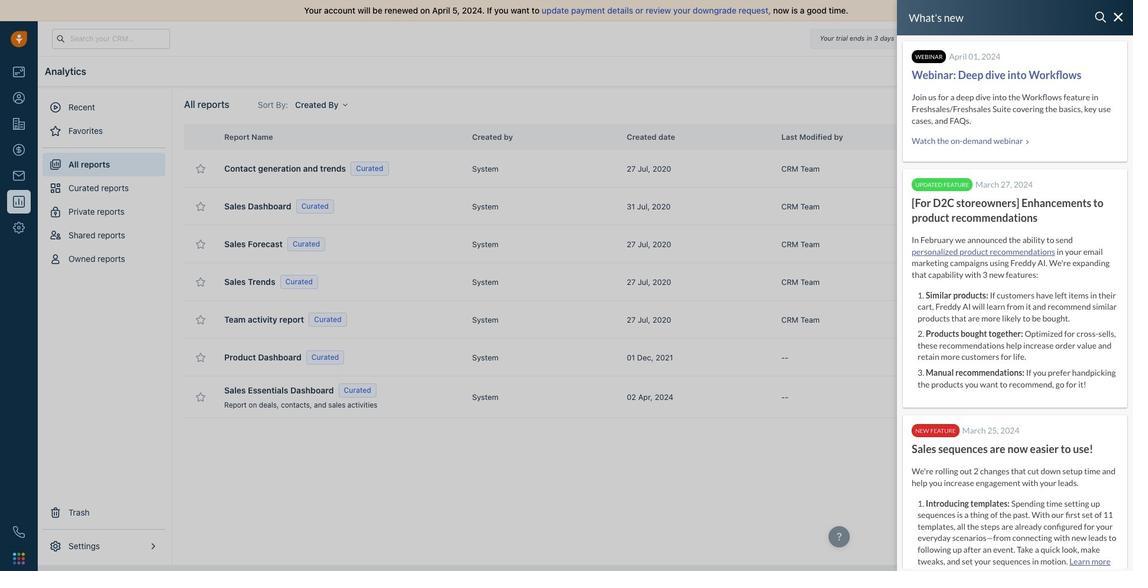 Task type: vqa. For each thing, say whether or not it's contained in the screenshot.
the bottommost minus filled image
no



Task type: locate. For each thing, give the bounding box(es) containing it.
tooltip
[[1032, 52, 1074, 69]]

phone image
[[13, 527, 25, 538]]



Task type: describe. For each thing, give the bounding box(es) containing it.
beamer widget element
[[897, 0, 1133, 571]]

Search your CRM... text field
[[52, 29, 170, 49]]

phone element
[[7, 521, 31, 544]]

freshworks switcher image
[[13, 553, 25, 565]]

close image
[[1115, 7, 1122, 14]]



